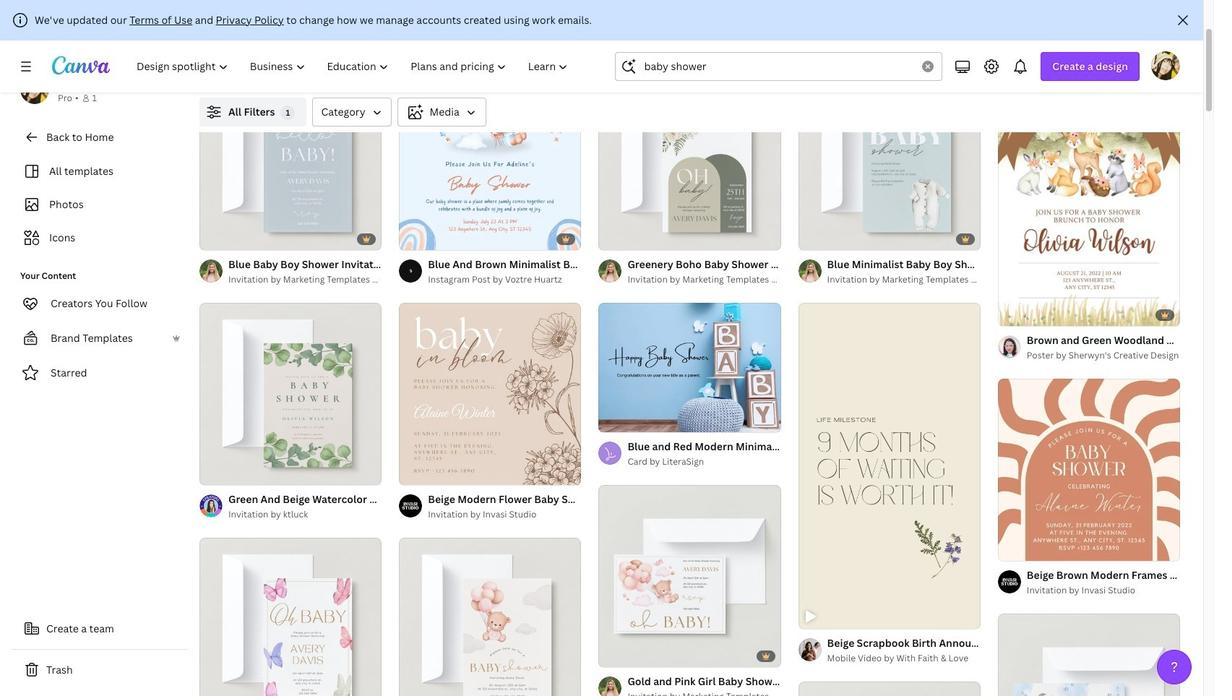 Task type: vqa. For each thing, say whether or not it's contained in the screenshot.
Blue Baby Boy Shower Invitation image
yes



Task type: describe. For each thing, give the bounding box(es) containing it.
blue and red modern minimalist happy birthday shower greeting card image
[[599, 303, 781, 433]]

brown and green woodland animal baby shower poster image
[[998, 68, 1181, 326]]

1 filter options selected element
[[281, 106, 295, 120]]

top level navigation element
[[127, 52, 581, 81]]

green and beige watercolor eucalyptus baby shower invitation image
[[200, 303, 382, 485]]

beige modern flower baby shower invitation square image
[[399, 303, 582, 486]]



Task type: locate. For each thing, give the bounding box(es) containing it.
blue and white simple watercolor baby shower invitation image
[[998, 614, 1181, 696]]

blue baby boy shower invitation image
[[200, 68, 382, 250]]

Search search field
[[645, 53, 914, 80]]

beige brown modern frames baby shower invitation square image
[[998, 379, 1181, 561]]

blue and brown minimalist baby shower instagram post image
[[399, 68, 582, 250]]

greenery boho baby shower invitation image
[[599, 68, 781, 250]]

None search field
[[616, 52, 943, 81]]

oh boy blue watercolor balloon baby shower invitation image
[[799, 682, 981, 696]]

blue minimalist baby boy shower invitation image
[[799, 68, 981, 250]]

gold and pink girl baby shower invitation image
[[599, 485, 781, 668]]

stephanie aranda image
[[1152, 51, 1181, 80]]



